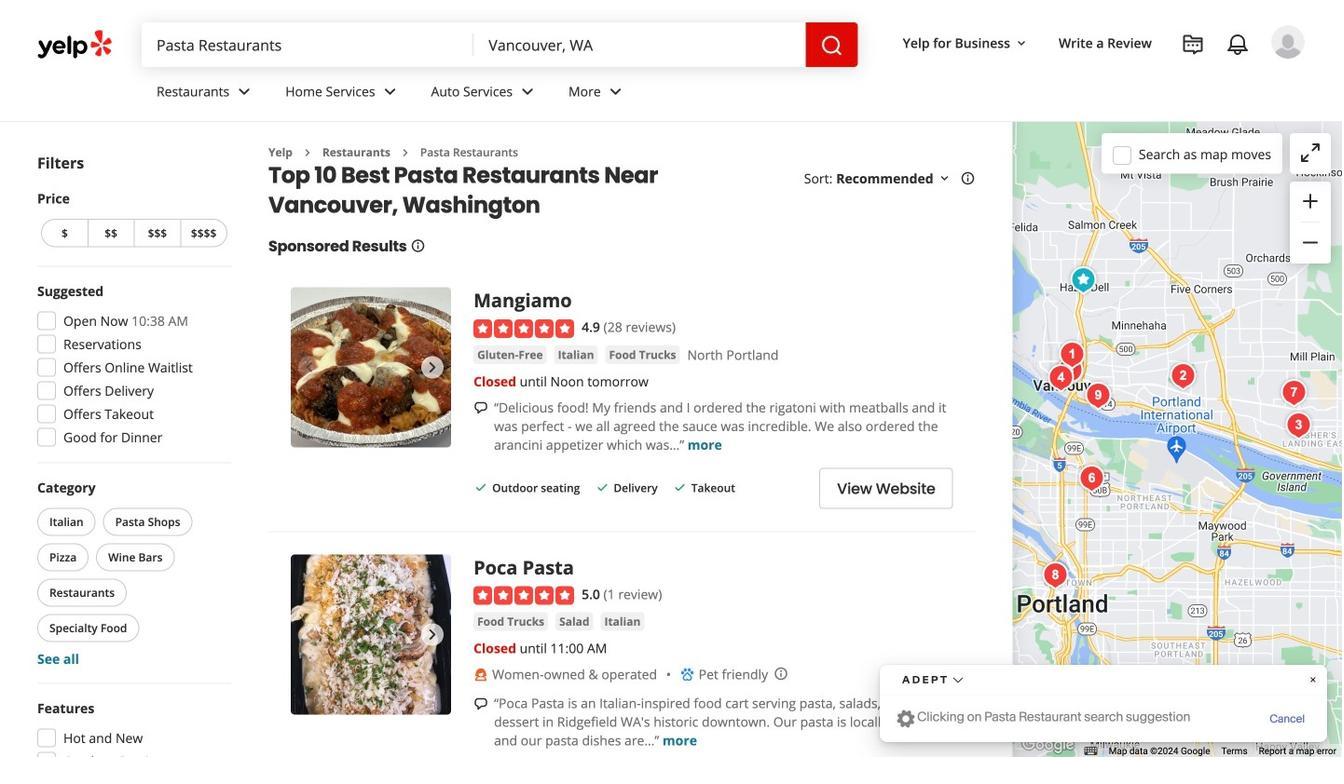 Task type: vqa. For each thing, say whether or not it's contained in the screenshot.
4.9 Star Rating "image"
yes



Task type: locate. For each thing, give the bounding box(es) containing it.
16 checkmark v2 image left 16 checkmark v2 icon
[[595, 480, 610, 495]]

0 vertical spatial 16 chevron down v2 image
[[1014, 36, 1029, 51]]

16 chevron right v2 image
[[398, 145, 413, 160]]

0 horizontal spatial 16 checkmark v2 image
[[474, 480, 488, 495]]

expand map image
[[1299, 142, 1322, 164]]

beaches restaurant & bar image
[[1080, 377, 1117, 415]]

slideshow element
[[291, 287, 451, 448], [291, 555, 451, 715]]

previous image
[[298, 624, 321, 646]]

2 16 checkmark v2 image from the left
[[595, 480, 610, 495]]

1 vertical spatial 16 chevron down v2 image
[[937, 171, 952, 186]]

nostra tavola image
[[1164, 358, 1202, 395]]

24 chevron down v2 image
[[379, 81, 401, 103], [516, 81, 539, 103], [605, 81, 627, 103]]

0 vertical spatial 16 info v2 image
[[961, 171, 975, 186]]

0 horizontal spatial 16 info v2 image
[[411, 238, 425, 253]]

1 vertical spatial slideshow element
[[291, 555, 451, 715]]

16 chevron right v2 image
[[300, 145, 315, 160]]

1 vertical spatial 16 info v2 image
[[411, 238, 425, 253]]

2 slideshow element from the top
[[291, 555, 451, 715]]

16 chevron down v2 image
[[1014, 36, 1029, 51], [937, 171, 952, 186]]

2 horizontal spatial 24 chevron down v2 image
[[605, 81, 627, 103]]

16 info v2 image
[[961, 171, 975, 186], [411, 238, 425, 253]]

16 speech v2 image
[[474, 401, 488, 416]]

0 vertical spatial grassa image
[[1042, 360, 1080, 397]]

1 slideshow element from the top
[[291, 287, 451, 448]]

next image
[[421, 624, 444, 646]]

info icon image
[[774, 667, 789, 682], [774, 667, 789, 682]]

1 24 chevron down v2 image from the left
[[379, 81, 401, 103]]

zoom in image
[[1299, 190, 1322, 212]]

2 none field from the left
[[474, 22, 806, 67]]

1 none field from the left
[[142, 22, 474, 67]]

16 checkmark v2 image
[[474, 480, 488, 495], [595, 480, 610, 495]]

1 horizontal spatial 16 checkmark v2 image
[[595, 480, 610, 495]]

0 horizontal spatial 24 chevron down v2 image
[[379, 81, 401, 103]]

0 vertical spatial slideshow element
[[291, 287, 451, 448]]

group
[[1290, 182, 1331, 264], [37, 189, 231, 251], [32, 282, 231, 452], [34, 479, 231, 669], [32, 699, 231, 758]]

none field address, neighborhood, city, state or zip
[[474, 22, 806, 67]]

None search field
[[142, 22, 858, 67]]

search image
[[821, 35, 843, 57]]

1 horizontal spatial 16 chevron down v2 image
[[1014, 36, 1029, 51]]

ruby a. image
[[1271, 25, 1305, 59]]

google image
[[1017, 733, 1079, 758]]

notifications image
[[1226, 34, 1249, 56]]

5 star rating image
[[474, 587, 574, 606]]

4.9 star rating image
[[474, 319, 574, 338]]

la bottega image
[[1053, 336, 1091, 374]]

things to do, nail salons, plumbers text field
[[142, 22, 474, 67]]

keyboard shortcuts image
[[1084, 748, 1098, 756]]

grassa image
[[1042, 360, 1080, 397], [1037, 557, 1074, 595]]

1 horizontal spatial 24 chevron down v2 image
[[516, 81, 539, 103]]

16 checkmark v2 image down 16 speech v2 image at bottom left
[[474, 480, 488, 495]]

1 vertical spatial grassa image
[[1037, 557, 1074, 595]]

16 checkmark v2 image
[[673, 480, 688, 495]]

24 chevron down v2 image
[[233, 81, 256, 103]]

previous image
[[298, 356, 321, 379]]

1 horizontal spatial 16 info v2 image
[[961, 171, 975, 186]]

16 speech v2 image
[[474, 697, 488, 712]]

None field
[[142, 22, 474, 67], [474, 22, 806, 67]]

16 chevron down v2 image inside user actions element
[[1014, 36, 1029, 51]]

16 women owned v2 image
[[474, 668, 488, 683]]

16 pet friendly v2 image
[[680, 668, 695, 683]]

business categories element
[[142, 67, 1305, 121]]



Task type: describe. For each thing, give the bounding box(es) containing it.
user actions element
[[888, 23, 1331, 138]]

the old spaghetti factory image
[[1275, 375, 1312, 412]]

address, neighborhood, city, state or zip text field
[[474, 22, 806, 67]]

zoom out image
[[1299, 232, 1322, 254]]

0 horizontal spatial 16 chevron down v2 image
[[937, 171, 952, 186]]

the sedgwick image
[[1052, 353, 1089, 390]]

none field things to do, nail salons, plumbers
[[142, 22, 474, 67]]

little italy's trattoria image
[[1052, 352, 1089, 390]]

campana image
[[1073, 460, 1110, 498]]

la sorrentina image
[[1280, 407, 1317, 445]]

map region
[[801, 0, 1342, 758]]

slideshow element for 4.9 star rating image
[[291, 287, 451, 448]]

next image
[[421, 356, 444, 379]]

slideshow element for 5 star rating image at the left bottom of page
[[291, 555, 451, 715]]

1 16 checkmark v2 image from the left
[[474, 480, 488, 495]]

panera bread image
[[1065, 262, 1102, 299]]

3 24 chevron down v2 image from the left
[[605, 81, 627, 103]]

projects image
[[1182, 34, 1204, 56]]

2 24 chevron down v2 image from the left
[[516, 81, 539, 103]]



